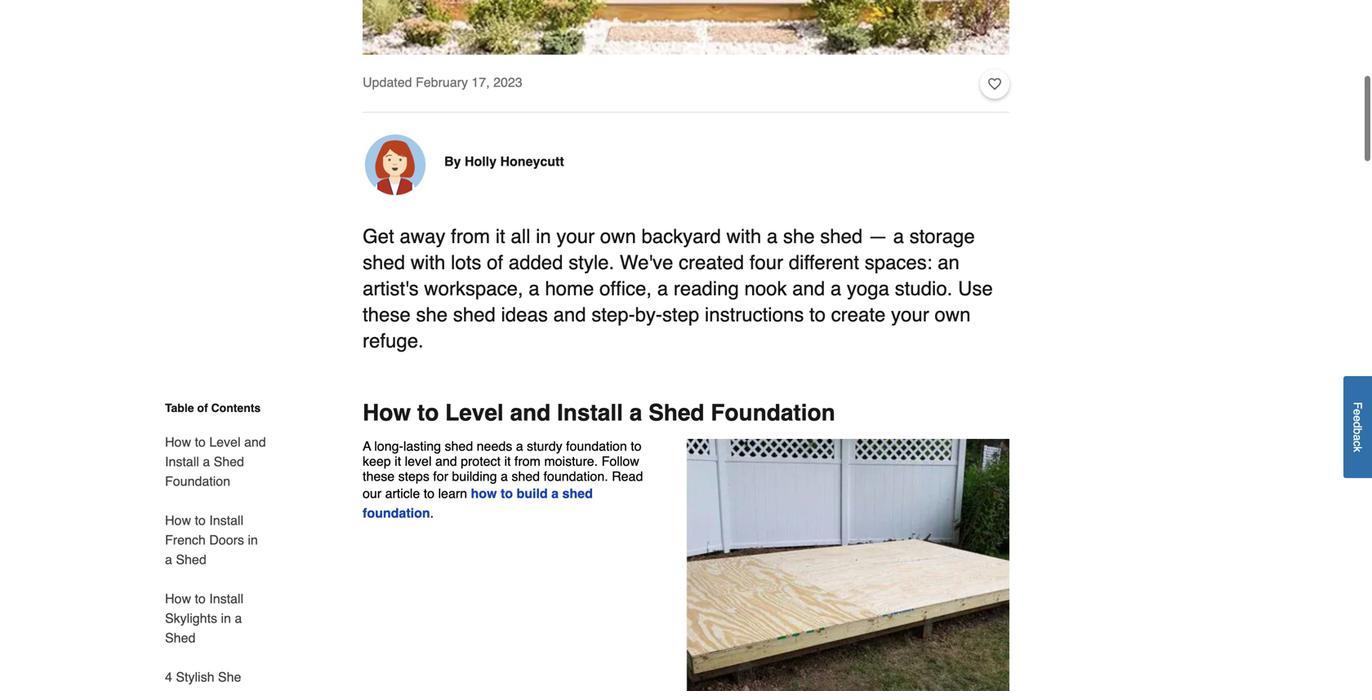 Task type: describe. For each thing, give the bounding box(es) containing it.
created
[[679, 252, 744, 274]]

a inside "how to build a shed foundation"
[[552, 487, 559, 502]]

d
[[1352, 422, 1365, 429]]

f e e d b a c k
[[1352, 403, 1365, 453]]

an
[[938, 252, 960, 274]]

learn
[[438, 487, 467, 502]]

skylights
[[165, 611, 217, 627]]

c
[[1352, 441, 1365, 447]]

shed inside "how to build a shed foundation"
[[562, 487, 593, 502]]

1 horizontal spatial your
[[891, 304, 929, 326]]

contents
[[211, 402, 261, 415]]

4 stylish she shed looks
[[165, 670, 241, 692]]

article
[[385, 487, 420, 502]]

in for all
[[536, 225, 551, 248]]

by-
[[635, 304, 662, 326]]

how
[[471, 487, 497, 502]]

to up read
[[631, 439, 642, 454]]

how to install skylights in a shed
[[165, 592, 243, 646]]

and up sturdy
[[510, 400, 551, 426]]

b
[[1352, 429, 1365, 435]]

yoga
[[847, 278, 890, 300]]

build
[[517, 487, 548, 502]]

workspace,
[[424, 278, 523, 300]]

a inside the how to install skylights in a shed
[[235, 611, 242, 627]]

it inside get away from it all in your own backyard with a she shed — a storage shed with lots of added style. we've created four different spaces: an artist's workspace, a home office, a reading nook and a yoga studio. use these she shed ideas and step-by-step instructions to create your own refuge.
[[496, 225, 505, 248]]

a wood shed foundation. image
[[686, 440, 1010, 692]]

install inside the how to install skylights in a shed
[[209, 592, 243, 607]]

shed inside how to install french doors in a shed
[[176, 553, 206, 568]]

how to install french doors in a shed
[[165, 513, 258, 568]]

.
[[430, 506, 434, 521]]

1 horizontal spatial she
[[783, 225, 815, 248]]

how for how to install french doors in a shed link
[[165, 513, 191, 529]]

steps
[[398, 469, 430, 484]]

and down different
[[793, 278, 825, 300]]

protect
[[461, 454, 501, 469]]

1 horizontal spatial own
[[935, 304, 971, 326]]

ideas
[[501, 304, 548, 326]]

a
[[363, 439, 371, 454]]

all
[[511, 225, 531, 248]]

how for how to install skylights in a shed link
[[165, 592, 191, 607]]

how to install skylights in a shed link
[[165, 580, 268, 658]]

shed up build
[[512, 469, 540, 484]]

in for doors
[[248, 533, 258, 548]]

shed down workspace,
[[453, 304, 496, 326]]

of inside get away from it all in your own backyard with a she shed — a storage shed with lots of added style. we've created four different spaces: an artist's workspace, a home office, a reading nook and a yoga studio. use these she shed ideas and step-by-step instructions to create your own refuge.
[[487, 252, 503, 274]]

how to install french doors in a shed link
[[165, 502, 268, 580]]

table of contents element
[[145, 400, 268, 692]]

studio.
[[895, 278, 953, 300]]

0 vertical spatial foundation
[[711, 400, 835, 426]]

and down home at top
[[553, 304, 586, 326]]

1 vertical spatial with
[[411, 252, 446, 274]]

how to level and install a shed foundation link
[[165, 423, 268, 502]]

shed up different
[[820, 225, 863, 248]]

how to build a shed foundation link
[[363, 487, 593, 521]]

2 e from the top
[[1352, 416, 1365, 422]]

from inside a long-lasting shed needs a sturdy foundation to keep it level and protect it from moisture. follow these steps for building a shed foundation. read our article to learn
[[515, 454, 541, 469]]

updated
[[363, 75, 412, 90]]

updated february 17, 2023
[[363, 75, 523, 90]]

how up long-
[[363, 400, 411, 426]]

1 horizontal spatial level
[[445, 400, 504, 426]]

level
[[405, 454, 432, 469]]

a up by-
[[657, 278, 668, 300]]

a up four
[[767, 225, 778, 248]]

needs
[[477, 439, 512, 454]]

follow
[[602, 454, 640, 469]]

0 horizontal spatial own
[[600, 225, 636, 248]]

holly honeycutt image
[[363, 132, 428, 198]]

how to build a shed foundation
[[363, 487, 593, 521]]

stylish
[[176, 670, 214, 685]]

lots
[[451, 252, 482, 274]]

to inside get away from it all in your own backyard with a she shed — a storage shed with lots of added style. we've created four different spaces: an artist's workspace, a home office, a reading nook and a yoga studio. use these she shed ideas and step-by-step instructions to create your own refuge.
[[810, 304, 826, 326]]

these inside a long-lasting shed needs a sturdy foundation to keep it level and protect it from moisture. follow these steps for building a shed foundation. read our article to learn
[[363, 469, 395, 484]]

french
[[165, 533, 206, 548]]

these inside get away from it all in your own backyard with a she shed — a storage shed with lots of added style. we've created four different spaces: an artist's workspace, a home office, a reading nook and a yoga studio. use these she shed ideas and step-by-step instructions to create your own refuge.
[[363, 304, 411, 326]]

lasting
[[403, 439, 441, 454]]

holly
[[465, 154, 497, 169]]

honeycutt
[[500, 154, 564, 169]]

to up lasting on the bottom
[[417, 400, 439, 426]]

artist's
[[363, 278, 419, 300]]

0 vertical spatial your
[[557, 225, 595, 248]]

step-
[[592, 304, 635, 326]]

added
[[509, 252, 563, 274]]

—
[[868, 225, 888, 248]]

1 vertical spatial she
[[416, 304, 448, 326]]

read
[[612, 469, 643, 484]]

february
[[416, 75, 468, 90]]

install up 'moisture.'
[[557, 400, 623, 426]]

step
[[662, 304, 700, 326]]

spaces:
[[865, 252, 932, 274]]

moisture.
[[544, 454, 598, 469]]

get
[[363, 225, 394, 248]]

refuge.
[[363, 330, 424, 353]]

of inside table of contents element
[[197, 402, 208, 415]]

level inside table of contents element
[[209, 435, 241, 450]]

and inside a long-lasting shed needs a sturdy foundation to keep it level and protect it from moisture. follow these steps for building a shed foundation. read our article to learn
[[435, 454, 457, 469]]

17,
[[472, 75, 490, 90]]

shed up building
[[445, 439, 473, 454]]



Task type: vqa. For each thing, say whether or not it's contained in the screenshot.
Fencing
no



Task type: locate. For each thing, give the bounding box(es) containing it.
how to level and install a shed foundation inside table of contents element
[[165, 435, 266, 489]]

how down table
[[165, 435, 191, 450]]

to up french
[[195, 513, 206, 529]]

from
[[451, 225, 490, 248], [515, 454, 541, 469]]

heart outline image
[[989, 75, 1002, 93]]

own up style.
[[600, 225, 636, 248]]

your down the studio.
[[891, 304, 929, 326]]

how inside how to install french doors in a shed
[[165, 513, 191, 529]]

install
[[557, 400, 623, 426], [165, 455, 199, 470], [209, 513, 243, 529], [209, 592, 243, 607]]

a right build
[[552, 487, 559, 502]]

home
[[545, 278, 594, 300]]

to inside "how to build a shed foundation"
[[501, 487, 513, 502]]

1 these from the top
[[363, 304, 411, 326]]

table of contents
[[165, 402, 261, 415]]

e
[[1352, 410, 1365, 416], [1352, 416, 1365, 422]]

foundation inside how to level and install a shed foundation
[[165, 474, 230, 489]]

our
[[363, 487, 382, 502]]

to
[[810, 304, 826, 326], [417, 400, 439, 426], [195, 435, 206, 450], [631, 439, 642, 454], [424, 487, 435, 502], [501, 487, 513, 502], [195, 513, 206, 529], [195, 592, 206, 607]]

create
[[831, 304, 886, 326]]

a down french
[[165, 553, 172, 568]]

a video about building a she shed. image
[[363, 0, 1010, 55]]

f
[[1352, 403, 1365, 410]]

a inside how to level and install a shed foundation
[[203, 455, 210, 470]]

a long-lasting shed needs a sturdy foundation to keep it level and protect it from moisture. follow these steps for building a shed foundation. read our article to learn
[[363, 439, 643, 502]]

she up different
[[783, 225, 815, 248]]

1 vertical spatial your
[[891, 304, 929, 326]]

in right doors
[[248, 533, 258, 548]]

away
[[400, 225, 446, 248]]

foundation inside "how to build a shed foundation"
[[363, 506, 430, 521]]

0 horizontal spatial your
[[557, 225, 595, 248]]

backyard
[[642, 225, 721, 248]]

2023
[[494, 75, 523, 90]]

of right table
[[197, 402, 208, 415]]

0 vertical spatial how to level and install a shed foundation
[[363, 400, 835, 426]]

e up "d"
[[1352, 410, 1365, 416]]

1 horizontal spatial foundation
[[711, 400, 835, 426]]

own
[[600, 225, 636, 248], [935, 304, 971, 326]]

a right —
[[893, 225, 904, 248]]

nook
[[745, 278, 787, 300]]

install up doors
[[209, 513, 243, 529]]

and
[[793, 278, 825, 300], [553, 304, 586, 326], [510, 400, 551, 426], [244, 435, 266, 450], [435, 454, 457, 469]]

0 horizontal spatial in
[[221, 611, 231, 627]]

shed
[[820, 225, 863, 248], [363, 252, 405, 274], [453, 304, 496, 326], [445, 439, 473, 454], [512, 469, 540, 484], [562, 487, 593, 502]]

0 vertical spatial own
[[600, 225, 636, 248]]

1 vertical spatial foundation
[[363, 506, 430, 521]]

to inside the how to install skylights in a shed
[[195, 592, 206, 607]]

in inside how to install french doors in a shed
[[248, 533, 258, 548]]

how up the 'skylights'
[[165, 592, 191, 607]]

level up needs
[[445, 400, 504, 426]]

keep
[[363, 454, 391, 469]]

shed
[[649, 400, 705, 426], [214, 455, 244, 470], [176, 553, 206, 568], [165, 631, 196, 646], [165, 690, 196, 692]]

1 horizontal spatial with
[[727, 225, 762, 248]]

in right all
[[536, 225, 551, 248]]

level down contents
[[209, 435, 241, 450]]

0 vertical spatial level
[[445, 400, 504, 426]]

to left the create
[[810, 304, 826, 326]]

how inside the how to install skylights in a shed
[[165, 592, 191, 607]]

from up lots
[[451, 225, 490, 248]]

a down different
[[831, 278, 842, 300]]

by holly honeycutt
[[444, 154, 564, 169]]

to right how
[[501, 487, 513, 502]]

these down artist's
[[363, 304, 411, 326]]

long-
[[374, 439, 403, 454]]

2 these from the top
[[363, 469, 395, 484]]

to up the 'skylights'
[[195, 592, 206, 607]]

in inside get away from it all in your own backyard with a she shed — a storage shed with lots of added style. we've created four different spaces: an artist's workspace, a home office, a reading nook and a yoga studio. use these she shed ideas and step-by-step instructions to create your own refuge.
[[536, 225, 551, 248]]

to up "."
[[424, 487, 435, 502]]

1 vertical spatial from
[[515, 454, 541, 469]]

1 e from the top
[[1352, 410, 1365, 416]]

for
[[433, 469, 448, 484]]

2 horizontal spatial in
[[536, 225, 551, 248]]

install down table
[[165, 455, 199, 470]]

0 horizontal spatial with
[[411, 252, 446, 274]]

1 vertical spatial these
[[363, 469, 395, 484]]

it left level
[[395, 454, 401, 469]]

0 vertical spatial these
[[363, 304, 411, 326]]

install inside how to install french doors in a shed
[[209, 513, 243, 529]]

1 vertical spatial of
[[197, 402, 208, 415]]

different
[[789, 252, 859, 274]]

building
[[452, 469, 497, 484]]

0 vertical spatial of
[[487, 252, 503, 274]]

a up k
[[1352, 435, 1365, 441]]

install up the 'skylights'
[[209, 592, 243, 607]]

0 horizontal spatial of
[[197, 402, 208, 415]]

2 vertical spatial in
[[221, 611, 231, 627]]

0 vertical spatial in
[[536, 225, 551, 248]]

own down use
[[935, 304, 971, 326]]

0 horizontal spatial she
[[416, 304, 448, 326]]

0 vertical spatial from
[[451, 225, 490, 248]]

from inside get away from it all in your own backyard with a she shed — a storage shed with lots of added style. we've created four different spaces: an artist's workspace, a home office, a reading nook and a yoga studio. use these she shed ideas and step-by-step instructions to create your own refuge.
[[451, 225, 490, 248]]

foundation
[[566, 439, 627, 454], [363, 506, 430, 521]]

reading
[[674, 278, 739, 300]]

0 horizontal spatial from
[[451, 225, 490, 248]]

it left all
[[496, 225, 505, 248]]

install inside how to level and install a shed foundation
[[165, 455, 199, 470]]

to down table of contents
[[195, 435, 206, 450]]

and inside how to level and install a shed foundation
[[244, 435, 266, 450]]

how for how to level and install a shed foundation link
[[165, 435, 191, 450]]

f e e d b a c k button
[[1344, 377, 1372, 479]]

0 horizontal spatial foundation
[[165, 474, 230, 489]]

4
[[165, 670, 172, 685]]

e up b at the right of the page
[[1352, 416, 1365, 422]]

1 horizontal spatial foundation
[[566, 439, 627, 454]]

and down contents
[[244, 435, 266, 450]]

0 vertical spatial with
[[727, 225, 762, 248]]

sturdy
[[527, 439, 563, 454]]

of right lots
[[487, 252, 503, 274]]

from up build
[[515, 454, 541, 469]]

0 horizontal spatial foundation
[[363, 506, 430, 521]]

4 stylish she shed looks link
[[165, 658, 268, 692]]

shed down get at the left
[[363, 252, 405, 274]]

doors
[[209, 533, 244, 548]]

and right level
[[435, 454, 457, 469]]

looks
[[199, 690, 234, 692]]

1 vertical spatial foundation
[[165, 474, 230, 489]]

k
[[1352, 447, 1365, 453]]

0 horizontal spatial level
[[209, 435, 241, 450]]

1 horizontal spatial how to level and install a shed foundation
[[363, 400, 835, 426]]

1 horizontal spatial in
[[248, 533, 258, 548]]

with up four
[[727, 225, 762, 248]]

these
[[363, 304, 411, 326], [363, 469, 395, 484]]

in inside the how to install skylights in a shed
[[221, 611, 231, 627]]

a down table of contents
[[203, 455, 210, 470]]

storage
[[910, 225, 975, 248]]

it right "protect"
[[504, 454, 511, 469]]

these up our on the bottom left of page
[[363, 469, 395, 484]]

office,
[[600, 278, 652, 300]]

a inside how to install french doors in a shed
[[165, 553, 172, 568]]

with down away
[[411, 252, 446, 274]]

1 vertical spatial how to level and install a shed foundation
[[165, 435, 266, 489]]

how up french
[[165, 513, 191, 529]]

use
[[958, 278, 993, 300]]

how to level and install a shed foundation down table of contents
[[165, 435, 266, 489]]

how inside how to level and install a shed foundation
[[165, 435, 191, 450]]

instructions
[[705, 304, 804, 326]]

level
[[445, 400, 504, 426], [209, 435, 241, 450]]

a left sturdy
[[516, 439, 523, 454]]

a right building
[[501, 469, 508, 484]]

she up the refuge.
[[416, 304, 448, 326]]

a up follow
[[630, 400, 642, 426]]

in right the 'skylights'
[[221, 611, 231, 627]]

1 vertical spatial own
[[935, 304, 971, 326]]

0 vertical spatial she
[[783, 225, 815, 248]]

a down added
[[529, 278, 540, 300]]

1 vertical spatial level
[[209, 435, 241, 450]]

foundation
[[711, 400, 835, 426], [165, 474, 230, 489]]

in
[[536, 225, 551, 248], [248, 533, 258, 548], [221, 611, 231, 627]]

your up style.
[[557, 225, 595, 248]]

0 vertical spatial foundation
[[566, 439, 627, 454]]

table
[[165, 402, 194, 415]]

shed down foundation.
[[562, 487, 593, 502]]

how
[[363, 400, 411, 426], [165, 435, 191, 450], [165, 513, 191, 529], [165, 592, 191, 607]]

1 horizontal spatial of
[[487, 252, 503, 274]]

foundation inside a long-lasting shed needs a sturdy foundation to keep it level and protect it from moisture. follow these steps for building a shed foundation. read our article to learn
[[566, 439, 627, 454]]

shed inside the how to install skylights in a shed
[[165, 631, 196, 646]]

get away from it all in your own backyard with a she shed — a storage shed with lots of added style. we've created four different spaces: an artist's workspace, a home office, a reading nook and a yoga studio. use these she shed ideas and step-by-step instructions to create your own refuge.
[[363, 225, 993, 353]]

foundation down article
[[363, 506, 430, 521]]

foundation up foundation.
[[566, 439, 627, 454]]

shed inside 4 stylish she shed looks
[[165, 690, 196, 692]]

how to level and install a shed foundation
[[363, 400, 835, 426], [165, 435, 266, 489]]

by
[[444, 154, 461, 169]]

with
[[727, 225, 762, 248], [411, 252, 446, 274]]

foundation.
[[544, 469, 608, 484]]

0 horizontal spatial how to level and install a shed foundation
[[165, 435, 266, 489]]

of
[[487, 252, 503, 274], [197, 402, 208, 415]]

a inside button
[[1352, 435, 1365, 441]]

1 horizontal spatial from
[[515, 454, 541, 469]]

style.
[[569, 252, 614, 274]]

she
[[783, 225, 815, 248], [416, 304, 448, 326]]

four
[[750, 252, 784, 274]]

a right the 'skylights'
[[235, 611, 242, 627]]

she
[[218, 670, 241, 685]]

to inside how to install french doors in a shed
[[195, 513, 206, 529]]

how to level and install a shed foundation up follow
[[363, 400, 835, 426]]

a
[[767, 225, 778, 248], [893, 225, 904, 248], [529, 278, 540, 300], [657, 278, 668, 300], [831, 278, 842, 300], [630, 400, 642, 426], [1352, 435, 1365, 441], [516, 439, 523, 454], [203, 455, 210, 470], [501, 469, 508, 484], [552, 487, 559, 502], [165, 553, 172, 568], [235, 611, 242, 627]]

we've
[[620, 252, 673, 274]]

1 vertical spatial in
[[248, 533, 258, 548]]

your
[[557, 225, 595, 248], [891, 304, 929, 326]]



